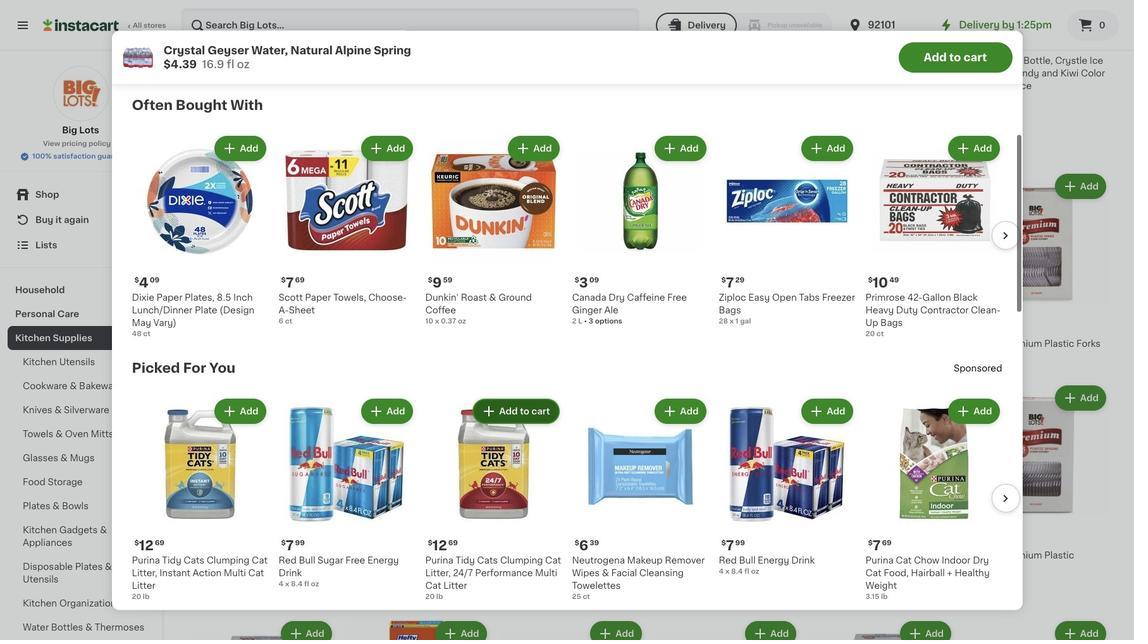 Task type: describe. For each thing, give the bounding box(es) containing it.
big lots link
[[53, 66, 108, 137]]

dunkin' roast & ground coffee 10 x 0.37 oz
[[425, 293, 532, 325]]

red for red bull energy drink
[[719, 557, 737, 565]]

92101
[[868, 20, 895, 30]]

party inside big lots! party cups, everyday, plastic, 18 ounce
[[851, 340, 874, 349]]

16.9
[[202, 59, 224, 69]]

l
[[578, 318, 582, 325]]

09 for 4
[[150, 277, 160, 284]]

1 horizontal spatial add to cart button
[[898, 42, 1012, 72]]

blue inside hydragear ombre timber stainless steel bottle - blue 40 oz
[[912, 69, 932, 78]]

glass
[[437, 56, 462, 65]]

2 inside canada dry caffeine free ginger ale 2 l • 3 options
[[572, 318, 576, 325]]

$4.09 element
[[190, 533, 334, 550]]

oz inside red bull sugar free energy drink 4 x 8.4 fl oz
[[311, 581, 319, 588]]

8.4 inside red bull energy drink 4 x 8.4 fl oz
[[731, 569, 743, 576]]

delivery for delivery by 1:25pm
[[959, 20, 1000, 30]]

silverware
[[64, 406, 109, 415]]

oz inside bubba water bottle, crystle ice with rock candy and kiwi color wash,16 ounce 16 oz
[[973, 94, 982, 101]]

oven
[[65, 430, 89, 439]]

water inside bubba water bottle, crystle ice with rock candy and kiwi color wash,16 ounce 16 oz
[[995, 56, 1021, 65]]

& up knives & silverware
[[70, 382, 77, 391]]

ground
[[498, 293, 532, 302]]

4 pouch, from the left
[[608, 564, 639, 573]]

knives
[[23, 406, 52, 415]]

& right knives
[[55, 406, 62, 415]]

four
[[212, 69, 232, 78]]

ct inside neutrogena makeup remover wipes & facial cleansing towelettes 25 ct
[[583, 594, 590, 601]]

$ for ziploc easy open tabs freezer bags
[[721, 277, 726, 284]]

coffee
[[425, 306, 456, 315]]

49 for 5
[[362, 40, 372, 47]]

$3.89 element
[[809, 533, 954, 550]]

spo
[[954, 364, 971, 373]]

plates & bowls
[[23, 502, 89, 511]]

7 for ziploc easy open tabs freezer bags
[[726, 276, 734, 290]]

ct inside primrose 42-gallon black heavy duty contractor clean- up bags 20 ct
[[877, 331, 884, 338]]

0 vertical spatial add to cart
[[924, 52, 987, 62]]

gallon inside ziploc endurables™ reusable silicone pouch, large pouch, 1/2 gallon
[[345, 577, 373, 586]]

forks
[[1076, 340, 1101, 349]]

red inside big lots 18 ounce red plastic party cups 40 ct
[[272, 340, 290, 349]]

$ 6 39
[[575, 540, 599, 553]]

18 inside big lots! party cups, everyday, plastic, 18 ounce
[[844, 352, 853, 361]]

7 for red bull sugar free energy drink
[[286, 540, 294, 553]]

gallon for 1-
[[234, 56, 262, 65]]

kitchen for kitchen supplies
[[15, 334, 51, 343]]

& right bottles
[[85, 624, 93, 632]]

big lots 18 ounce red plastic party cups 40 ct
[[190, 340, 322, 371]]

$ for canada dry caffeine free ginger ale
[[575, 277, 579, 284]]

lb for purina tidy cats clumping cat litter, 24/7 performance multi cat litter
[[436, 594, 443, 601]]

clumping for action
[[207, 557, 250, 565]]

oz inside hydragear ombre timber stainless steel bottle - blue 40 oz
[[821, 81, 829, 88]]

litter, for 24/7
[[425, 569, 451, 578]]

pitcher
[[287, 56, 319, 65]]

fl inside crystal geyser water, natural alpine spring $4.39 16.9 fl oz
[[227, 59, 234, 69]]

$ 12 69 for purina tidy cats clumping cat litter, 24/7 performance multi cat litter
[[428, 540, 458, 553]]

1-
[[226, 56, 234, 65]]

bags inside "ziploc easy open tabs freezer bags 28 x 1 gal"
[[719, 306, 741, 315]]

2 inside ziploc endurables™ reusable silicone pouch, medium pouch, 2 cups
[[499, 577, 505, 586]]

dry inside canada dry caffeine free ginger ale 2 l • 3 options
[[609, 293, 625, 302]]

7 for purina cat chow indoor dry cat food, hairball + healthy weight
[[873, 540, 881, 553]]

99 for sugar
[[295, 540, 305, 547]]

& inside neutrogena makeup remover wipes & facial cleansing towelettes 25 ct
[[602, 569, 609, 578]]

0 vertical spatial to
[[949, 52, 961, 62]]

hydragear ombre timber stainless steel bottle - blue 40 oz
[[809, 56, 932, 88]]

disposable plates & utensils
[[23, 563, 112, 584]]

& left oven
[[56, 430, 63, 439]]

paper inside big lots ultra strong paper plates
[[903, 551, 929, 560]]

ziploc for ziploc easy open tabs freezer bags 28 x 1 gal
[[719, 293, 746, 302]]

tabs
[[799, 293, 820, 302]]

ginger
[[572, 306, 602, 315]]

sterilite
[[190, 56, 224, 65]]

by
[[1002, 20, 1015, 30]]

caffeine
[[627, 293, 665, 302]]

crystal
[[163, 45, 205, 55]]

purina for food,
[[866, 557, 894, 565]]

dixie paper plates, 8.5 inch lunch/dinner plate (design may vary) button
[[190, 383, 334, 598]]

personal
[[15, 310, 55, 319]]

plates inside big lots ultra strong paper plates
[[809, 564, 837, 573]]

bottle,
[[1024, 56, 1053, 65]]

6 inside scott paper towels, choose- a-sheet 6 ct
[[279, 318, 283, 325]]

pricing
[[62, 140, 87, 147]]

cats for action
[[184, 557, 204, 565]]

shop
[[35, 190, 59, 199]]

48 inside 'big lots premium plastic spoons 48 ct'
[[964, 576, 974, 583]]

12 for purina tidy cats clumping cat litter, instant action multi cat litter
[[139, 540, 154, 553]]

endurables™ for medium
[[529, 552, 587, 560]]

59 for 6
[[207, 40, 217, 47]]

$12.09 element
[[499, 533, 644, 550]]

red for red bull sugar free energy drink
[[279, 557, 297, 565]]

kitchen gadgets & appliances link
[[8, 519, 154, 555]]

2 pouch, from the left
[[442, 564, 473, 573]]

indoor
[[942, 557, 971, 565]]

$4.39 element for hefty cups, 18 ounces
[[654, 533, 799, 550]]

roast
[[461, 293, 487, 302]]

0.37
[[441, 318, 456, 325]]

lots!
[[826, 340, 848, 349]]

09 for 3
[[589, 277, 599, 284]]

& inside disposable plates & utensils
[[105, 563, 112, 572]]

8.4 inside red bull sugar free energy drink 4 x 8.4 fl oz
[[291, 581, 303, 588]]

personal care
[[15, 310, 79, 319]]

ounce inside the tablecraft 17-ounce glass oil bottle
[[405, 56, 435, 65]]

sponsored badge image inside product group
[[654, 91, 693, 98]]

paper for scott paper towels, choose- a-sheet 6 ct
[[305, 293, 331, 302]]

(design for dixie paper plates, 8.5 inch lunch/dinner plate (design may vary) 48 ct
[[220, 306, 254, 315]]

$3.59 element
[[190, 321, 334, 338]]

inch for dixie paper plates, 8.5 inch lunch/dinner plate (design may vary) 48 ct
[[233, 293, 253, 302]]

1 horizontal spatial cart
[[964, 52, 987, 62]]

ct inside 'big lots premium plastic spoons 48 ct'
[[975, 576, 983, 583]]

hefty cups, 18 ounces 28 each
[[654, 551, 757, 570]]

ziploc endurables™ reusable silicone pouch, large pouch, 1/2 gallon
[[345, 551, 487, 586]]

18 for ounces
[[710, 551, 720, 560]]

6 for neutrogena makeup remover wipes & facial cleansing towelettes
[[579, 540, 588, 553]]

1 pouch, from the left
[[382, 564, 413, 573]]

all for all stores
[[133, 22, 142, 29]]

candy
[[1010, 69, 1039, 78]]

8.5 for dixie paper plates, 8.5 inch lunch/dinner plate (design may vary) 48 ct
[[217, 293, 231, 302]]

cats for performance
[[477, 557, 498, 565]]

big for big lots premium plastic spoons 48 ct
[[964, 552, 978, 560]]

9
[[433, 276, 442, 290]]

plates & bowls link
[[8, 495, 154, 519]]

$ 7 29
[[721, 276, 745, 290]]

view
[[43, 140, 60, 147]]

$ for scott paper towels, choose- a-sheet
[[281, 277, 286, 284]]

bubba water bottle, crystle ice with rock candy and kiwi color wash,16 ounce 16 oz
[[964, 56, 1105, 101]]

ziploc for ziploc endurables™ reusable silicone pouch, medium pouch, 2 cups
[[499, 552, 527, 560]]

$2.79 element
[[654, 321, 799, 338]]

product group containing 10
[[866, 133, 1002, 340]]

big lots
[[62, 126, 99, 135]]

crystal geyser water, natural alpine spring $4.39 16.9 fl oz
[[163, 45, 411, 69]]

hairball
[[911, 569, 945, 578]]

vary) for dixie paper plates, 8.5 inch lunch/dinner plate (design may vary) 48 ct
[[153, 319, 176, 328]]

healthy
[[955, 569, 990, 578]]

knives & silverware link
[[8, 398, 154, 422]]

plastic inside big lots 18 ounce red plastic party cups 40 ct
[[292, 340, 322, 349]]

ct inside big lots 18 ounce red plastic party cups 40 ct
[[201, 364, 209, 371]]

& inside kitchen gadgets & appliances
[[100, 526, 107, 535]]

add to cart button inside item carousel region
[[473, 400, 558, 423]]

plastic,
[[809, 352, 841, 361]]

lunch/dinner for dixie paper plates, 8.5 inch lunch/dinner plate (design may vary) 48 ct
[[132, 306, 193, 315]]

and
[[1041, 69, 1058, 78]]

free for 7
[[346, 557, 365, 565]]

it
[[56, 216, 62, 225]]

cookware & bakeware
[[23, 382, 122, 391]]

action
[[193, 569, 222, 578]]

48 inside dixie paper plates, 8.5 inch lunch/dinner plate (design may vary) 48 ct
[[132, 331, 141, 338]]

delivery by 1:25pm
[[959, 20, 1052, 30]]

party inside big lots 18 ounce red plastic party cups 40 ct
[[190, 352, 213, 361]]

20-
[[234, 69, 250, 78]]

add to cart inside item carousel region
[[499, 407, 550, 416]]

inch for dixie paper plates, 8.5 inch lunch/dinner plate (design may vary)
[[291, 551, 311, 560]]

oil
[[464, 56, 477, 65]]

dunkin'
[[425, 293, 459, 302]]

silicone for cups
[[499, 564, 535, 573]]

product group containing ziploc endurables™ reusable silicone pouch, medium pouch, 2 cups
[[499, 383, 644, 609]]

endurables™ for large
[[374, 551, 432, 560]]

28 inside "ziploc easy open tabs freezer bags 28 x 1 gal"
[[719, 318, 728, 325]]

with
[[964, 69, 983, 78]]

cups, inside big lots! party cups, everyday, plastic, 18 ounce
[[877, 340, 902, 349]]

product group containing 9
[[425, 133, 562, 327]]

bull for energy
[[739, 557, 756, 565]]

12 for purina tidy cats clumping cat litter, 24/7 performance multi cat litter
[[433, 540, 447, 553]]

blue inside sterilite 1-gallon blue pitcher with four 20-ounce tumblers
[[265, 56, 284, 65]]

item carousel region containing 4
[[114, 128, 1020, 356]]

items
[[211, 122, 250, 135]]

ziploc for ziploc endurables™ reusable silicone pouch, large pouch, 1/2 gallon
[[345, 551, 372, 560]]

$ for purina cat chow indoor dry cat food, hairball + healthy weight
[[868, 540, 873, 547]]

10 inside dunkin' roast & ground coffee 10 x 0.37 oz
[[425, 318, 433, 325]]

69 for purina tidy cats clumping cat litter, 24/7 performance multi cat litter
[[448, 540, 458, 547]]

product group containing 3
[[572, 133, 709, 327]]

ziploc endurables™ reusable silicone pouch, large pouch, 1/2 gallon button
[[345, 383, 489, 598]]

sugar
[[318, 557, 343, 565]]

red bull energy drink 4 x 8.4 fl oz
[[719, 557, 815, 576]]

crystle
[[1055, 56, 1087, 65]]

mugs
[[70, 454, 95, 463]]

big lots ultra strong paper plates button
[[809, 383, 954, 585]]

lots for big lots
[[79, 126, 99, 135]]

ct inside dixie paper plates, 8.5 inch lunch/dinner plate (design may vary) 48 ct
[[143, 331, 151, 338]]

20 inside primrose 42-gallon black heavy duty contractor clean- up bags 20 ct
[[866, 331, 875, 338]]

0 horizontal spatial plates
[[23, 502, 50, 511]]

3 inside canada dry caffeine free ginger ale 2 l • 3 options
[[589, 318, 593, 325]]

0 horizontal spatial water
[[23, 624, 49, 632]]

cookware
[[23, 382, 67, 391]]

paper for dixie paper plates, 8.5 inch lunch/dinner plate (design may vary) 48 ct
[[157, 293, 182, 302]]

a-
[[279, 306, 289, 315]]

69 for scott paper towels, choose- a-sheet
[[295, 277, 305, 284]]

towels
[[23, 430, 53, 439]]

$8.79 element
[[809, 321, 954, 338]]

dixie for dixie paper plates, 8.5 inch lunch/dinner plate (design may vary)
[[190, 551, 212, 560]]

water bottles & thermoses
[[23, 624, 144, 632]]

$10.99 element
[[345, 321, 489, 338]]

fl inside red bull sugar free energy drink 4 x 8.4 fl oz
[[304, 581, 309, 588]]

reusable for medium
[[589, 552, 631, 560]]

ounce inside bubba water bottle, crystle ice with rock candy and kiwi color wash,16 ounce 16 oz
[[1002, 82, 1032, 91]]

7 for red bull energy drink
[[726, 540, 734, 553]]

contractor
[[920, 306, 969, 315]]

plastic for big lots premium plastic forks
[[1044, 340, 1074, 349]]

0 horizontal spatial 3
[[579, 276, 588, 290]]

up
[[866, 319, 878, 328]]

$ 6 59
[[192, 39, 217, 53]]

20 for purina tidy cats clumping cat litter, instant action multi cat litter
[[132, 594, 141, 601]]

litter for 24/7
[[443, 582, 467, 591]]

ml
[[670, 81, 679, 88]]

kitchen for kitchen gadgets & appliances
[[23, 526, 57, 535]]

glasses & mugs
[[23, 454, 95, 463]]

item carousel region containing 6
[[190, 0, 1126, 111]]

18 for ounce
[[228, 340, 238, 349]]

& inside dunkin' roast & ground coffee 10 x 0.37 oz
[[489, 293, 496, 302]]

plates, for dixie paper plates, 8.5 inch lunch/dinner plate (design may vary)
[[243, 551, 272, 560]]

cookware & bakeware link
[[8, 374, 154, 398]]

$ for red bull sugar free energy drink
[[281, 540, 286, 547]]

instacart logo image
[[43, 18, 119, 33]]

color
[[1081, 69, 1105, 78]]

plates inside disposable plates & utensils
[[75, 563, 103, 572]]

bowls
[[62, 502, 89, 511]]

$ for neutrogena makeup remover wipes & facial cleansing towelettes
[[575, 540, 579, 547]]

$17.59 element
[[345, 533, 489, 550]]

delivery for delivery
[[688, 21, 726, 30]]

$4.39
[[163, 59, 197, 69]]

0 vertical spatial utensils
[[59, 358, 95, 367]]

$ 12 69 for purina tidy cats clumping cat litter, instant action multi cat litter
[[134, 540, 164, 553]]

lots for big lots premium plastic spoons 48 ct
[[981, 552, 1000, 560]]

bought
[[176, 99, 227, 112]]

kitchen supplies
[[15, 334, 92, 343]]

may for dixie paper plates, 8.5 inch lunch/dinner plate (design may vary) 48 ct
[[132, 319, 151, 328]]

all stores link
[[43, 8, 167, 43]]

energy inside red bull sugar free energy drink 4 x 8.4 fl oz
[[367, 557, 399, 565]]

4 inside red bull energy drink 4 x 8.4 fl oz
[[719, 569, 724, 576]]

25
[[572, 594, 581, 601]]

1 horizontal spatial 10
[[873, 276, 888, 290]]

kitchen for kitchen organization
[[23, 600, 57, 608]]



Task type: locate. For each thing, give the bounding box(es) containing it.
red down $3.59 element
[[272, 340, 290, 349]]

2 litter, from the left
[[425, 569, 451, 578]]

view pricing policy link
[[43, 139, 118, 149]]

3 right • in the right of the page
[[589, 318, 593, 325]]

dry inside purina cat chow indoor dry cat food, hairball + healthy weight 3.15 lb
[[973, 557, 989, 565]]

red down $4.09 element at bottom left
[[279, 557, 297, 565]]

product group containing 500 ml
[[654, 0, 799, 101]]

big inside big lots! party cups, everyday, plastic, 18 ounce
[[809, 340, 824, 349]]

kitchen up cookware
[[23, 358, 57, 367]]

fl up four
[[227, 59, 234, 69]]

1 vertical spatial 8.5
[[275, 551, 289, 560]]

lb up "thermoses"
[[143, 594, 150, 601]]

lots for big lots 18 ounce red plastic party cups 40 ct
[[206, 340, 226, 349]]

0 horizontal spatial 4
[[139, 276, 148, 290]]

69 for purina tidy cats clumping cat litter, instant action multi cat litter
[[155, 540, 164, 547]]

49
[[362, 40, 372, 47], [889, 277, 899, 284]]

oz inside crystal geyser water, natural alpine spring $4.39 16.9 fl oz
[[237, 59, 250, 69]]

ct inside scott paper towels, choose- a-sheet 6 ct
[[285, 318, 292, 325]]

$4.39 element for big lots premium plastic spoons
[[964, 533, 1109, 550]]

4 down $4.09 element at bottom left
[[279, 581, 283, 588]]

1 vertical spatial add to cart button
[[473, 400, 558, 423]]

1 vertical spatial 8.4
[[291, 581, 303, 588]]

2 sponsored badge image from the top
[[654, 573, 693, 581]]

big up plastic,
[[809, 340, 824, 349]]

big up pricing
[[62, 126, 77, 135]]

plastic inside big lots premium plastic forks button
[[1044, 340, 1074, 349]]

28 inside 'hefty cups, 18 ounces 28 each'
[[654, 564, 663, 570]]

0 horizontal spatial with
[[190, 69, 210, 78]]

1 vertical spatial with
[[230, 99, 263, 112]]

silicone for gallon
[[345, 564, 380, 573]]

0 horizontal spatial 49
[[362, 40, 372, 47]]

ziploc endurables™ reusable silicone pouch, medium pouch, 2 cups
[[499, 552, 639, 586]]

lots inside 'big lots premium plastic spoons 48 ct'
[[981, 552, 1000, 560]]

12 up large
[[433, 540, 447, 553]]

49 inside $ 10 49
[[889, 277, 899, 284]]

towels & oven mitts link
[[8, 422, 154, 447]]

1 vertical spatial $ 7 69
[[281, 276, 305, 290]]

big for big lots ultra strong paper plates
[[809, 551, 824, 560]]

open
[[772, 293, 797, 302]]

None search field
[[181, 8, 640, 43]]

(design for dixie paper plates, 8.5 inch lunch/dinner plate (design may vary)
[[277, 564, 312, 573]]

drink inside red bull sugar free energy drink 4 x 8.4 fl oz
[[279, 569, 302, 578]]

free inside canada dry caffeine free ginger ale 2 l • 3 options
[[667, 293, 687, 302]]

40 for big lots 18 ounce red plastic party cups
[[190, 364, 199, 371]]

may for dixie paper plates, 8.5 inch lunch/dinner plate (design may vary)
[[315, 564, 334, 573]]

09 up dixie paper plates, 8.5 inch lunch/dinner plate (design may vary) 48 ct at left
[[150, 277, 160, 284]]

2 right the 24/7
[[499, 577, 505, 586]]

1 vertical spatial 10
[[425, 318, 433, 325]]

each
[[665, 564, 683, 570]]

500 ml button
[[654, 0, 799, 90]]

0 horizontal spatial ziploc
[[345, 551, 372, 560]]

ombre
[[860, 56, 891, 65]]

28 down hefty
[[654, 564, 663, 570]]

$ for bubba water bottle, crystle ice with rock candy and kiwi color wash,16 ounce
[[967, 40, 971, 47]]

reusable inside ziploc endurables™ reusable silicone pouch, medium pouch, 2 cups
[[589, 552, 631, 560]]

59 for 9
[[443, 277, 452, 284]]

inch inside dixie paper plates, 8.5 inch lunch/dinner plate (design may vary)
[[291, 551, 311, 560]]

1 sponsored badge image from the top
[[654, 91, 693, 98]]

product group containing 6
[[572, 397, 709, 603]]

& left bowls
[[53, 502, 60, 511]]

39
[[590, 540, 599, 547]]

4
[[139, 276, 148, 290], [719, 569, 724, 576], [279, 581, 283, 588]]

4 down ounces in the bottom right of the page
[[719, 569, 724, 576]]

silicone inside ziploc endurables™ reusable silicone pouch, large pouch, 1/2 gallon
[[345, 564, 380, 573]]

gallon for 42-
[[922, 293, 951, 302]]

28
[[719, 318, 728, 325], [654, 564, 663, 570]]

1 lb from the left
[[143, 594, 150, 601]]

4 inside red bull sugar free energy drink 4 x 8.4 fl oz
[[279, 581, 283, 588]]

0
[[1099, 21, 1105, 30]]

oz up 20-
[[237, 59, 250, 69]]

20 down large
[[425, 594, 435, 601]]

water,
[[251, 45, 288, 55]]

20 for purina tidy cats clumping cat litter, 24/7 performance multi cat litter
[[425, 594, 435, 601]]

paper down $ 4 09
[[157, 293, 182, 302]]

ziploc
[[719, 293, 746, 302], [345, 551, 372, 560], [499, 552, 527, 560]]

16
[[964, 94, 972, 101]]

09 inside $ 3 09
[[589, 277, 599, 284]]

$ inside $ 6 59
[[192, 40, 197, 47]]

2 purina from the left
[[425, 557, 453, 565]]

all items
[[190, 122, 250, 135]]

$ 7 99 for red bull energy drink
[[721, 540, 745, 553]]

big for big lots premium plastic forks
[[964, 340, 978, 349]]

0 horizontal spatial litter,
[[132, 569, 157, 578]]

8.5 down $4.09 element at bottom left
[[275, 551, 289, 560]]

& down neutrogena
[[602, 569, 609, 578]]

2 horizontal spatial ziploc
[[719, 293, 746, 302]]

1 horizontal spatial 28
[[719, 318, 728, 325]]

fl down ounces in the bottom right of the page
[[744, 569, 749, 576]]

1 horizontal spatial multi
[[535, 569, 557, 578]]

kitchen utensils link
[[8, 350, 154, 374]]

$ 9 59
[[428, 276, 452, 290]]

1 horizontal spatial 2
[[572, 318, 576, 325]]

1 horizontal spatial inch
[[291, 551, 311, 560]]

item carousel region
[[190, 0, 1126, 111], [114, 128, 1020, 356], [114, 392, 1020, 619]]

silicone right "sugar"
[[345, 564, 380, 573]]

bakeware
[[79, 382, 122, 391]]

dry
[[609, 293, 625, 302], [973, 557, 989, 565]]

49 inside $ 5 49
[[362, 40, 372, 47]]

multi for performance
[[535, 569, 557, 578]]

clumping inside purina tidy cats clumping cat litter, instant action multi cat litter 20 lb
[[207, 557, 250, 565]]

& right roast
[[489, 293, 496, 302]]

0 horizontal spatial $ 7 69
[[281, 276, 305, 290]]

ct down a-
[[285, 318, 292, 325]]

blue down water,
[[265, 56, 284, 65]]

1 vertical spatial item carousel region
[[114, 128, 1020, 356]]

purina inside purina tidy cats clumping cat litter, 24/7 performance multi cat litter 20 lb
[[425, 557, 453, 565]]

7 up scott
[[286, 276, 294, 290]]

1 multi from the left
[[224, 569, 246, 578]]

ct down the spoons
[[975, 576, 983, 583]]

0 vertical spatial premium
[[1002, 340, 1042, 349]]

tumblers
[[282, 69, 323, 78]]

2 multi from the left
[[535, 569, 557, 578]]

3 lb from the left
[[881, 594, 888, 601]]

0 vertical spatial sponsored badge image
[[654, 91, 693, 98]]

1 silicone from the left
[[345, 564, 380, 573]]

kitchen for kitchen utensils
[[23, 358, 57, 367]]

bottle for 17-
[[345, 69, 372, 78]]

plate up for on the left of page
[[195, 306, 217, 315]]

delivery by 1:25pm link
[[939, 18, 1052, 33]]

$ 12 69
[[134, 540, 164, 553], [428, 540, 458, 553]]

20
[[866, 331, 875, 338], [132, 594, 141, 601], [425, 594, 435, 601]]

0 horizontal spatial multi
[[224, 569, 246, 578]]

clean-
[[971, 306, 1001, 315]]

gal
[[740, 318, 751, 325]]

12 up purina tidy cats clumping cat litter, instant action multi cat litter 20 lb
[[139, 540, 154, 553]]

x inside dunkin' roast & ground coffee 10 x 0.37 oz
[[435, 318, 439, 325]]

(design inside dixie paper plates, 8.5 inch lunch/dinner plate (design may vary)
[[277, 564, 312, 573]]

big up for on the left of page
[[190, 340, 204, 349]]

kitchen gadgets & appliances
[[23, 526, 107, 548]]

$ inside $ 3 09
[[575, 277, 579, 284]]

premium
[[1002, 340, 1042, 349], [1002, 552, 1042, 560]]

$ 7 99 for red bull sugar free energy drink
[[281, 540, 305, 553]]

69 for bubba water bottle, crystle ice with rock candy and kiwi color wash,16 ounce
[[980, 40, 990, 47]]

silicone
[[345, 564, 380, 573], [499, 564, 535, 573]]

1 horizontal spatial lb
[[436, 594, 443, 601]]

big inside big lots 18 ounce red plastic party cups 40 ct
[[190, 340, 204, 349]]

cats up action on the bottom of page
[[184, 557, 204, 565]]

18
[[228, 340, 238, 349], [844, 352, 853, 361], [710, 551, 720, 560]]

lb for purina tidy cats clumping cat litter, instant action multi cat litter
[[143, 594, 150, 601]]

2 09 from the left
[[589, 277, 599, 284]]

10 up primrose
[[873, 276, 888, 290]]

lunch/dinner for dixie paper plates, 8.5 inch lunch/dinner plate (design may vary)
[[190, 564, 250, 573]]

lots inside big lots ultra strong paper plates
[[826, 551, 845, 560]]

free
[[667, 293, 687, 302], [346, 557, 365, 565]]

2 silicone from the left
[[499, 564, 535, 573]]

1 horizontal spatial free
[[667, 293, 687, 302]]

ice
[[1090, 56, 1103, 65]]

0 horizontal spatial 28
[[654, 564, 663, 570]]

40 for hydragear ombre timber stainless steel bottle - blue
[[809, 81, 819, 88]]

2 premium from the top
[[1002, 552, 1042, 560]]

1 horizontal spatial 6
[[279, 318, 283, 325]]

fl down $4.09 element at bottom left
[[304, 581, 309, 588]]

2 reusable from the left
[[589, 552, 631, 560]]

0 horizontal spatial cups,
[[682, 551, 708, 560]]

2 tidy from the left
[[456, 557, 475, 565]]

multi for action
[[224, 569, 246, 578]]

product group containing 4
[[132, 133, 268, 340]]

$ for dunkin' roast & ground coffee
[[428, 277, 433, 284]]

$ 7 99 up red bull sugar free energy drink 4 x 8.4 fl oz
[[281, 540, 305, 553]]

49 for 10
[[889, 277, 899, 284]]

litter,
[[132, 569, 157, 578], [425, 569, 451, 578]]

plate for dixie paper plates, 8.5 inch lunch/dinner plate (design may vary) 48 ct
[[195, 306, 217, 315]]

1 vertical spatial inch
[[291, 551, 311, 560]]

gallon inside sterilite 1-gallon blue pitcher with four 20-ounce tumblers
[[234, 56, 262, 65]]

1 vertical spatial 48
[[964, 576, 974, 583]]

1 bull from the left
[[299, 557, 315, 565]]

cat
[[252, 557, 268, 565], [545, 557, 561, 565], [896, 557, 912, 565], [248, 569, 264, 578], [866, 569, 881, 578], [425, 582, 441, 591]]

1 premium from the top
[[1002, 340, 1042, 349]]

1 horizontal spatial drink
[[791, 557, 815, 565]]

everyday,
[[905, 340, 949, 349]]

purina
[[132, 557, 160, 565], [425, 557, 453, 565], [866, 557, 894, 565]]

for
[[183, 362, 206, 375]]

0 vertical spatial 28
[[719, 318, 728, 325]]

1 purina from the left
[[132, 557, 160, 565]]

clumping up performance
[[500, 557, 543, 565]]

cats inside purina tidy cats clumping cat litter, instant action multi cat litter 20 lb
[[184, 557, 204, 565]]

2 99 from the left
[[735, 540, 745, 547]]

0 horizontal spatial lb
[[143, 594, 150, 601]]

ziploc inside "ziploc easy open tabs freezer bags 28 x 1 gal"
[[719, 293, 746, 302]]

performance
[[475, 569, 533, 578]]

paper for dixie paper plates, 8.5 inch lunch/dinner plate (design may vary)
[[214, 551, 240, 560]]

kitchen inside kitchen supplies 'link'
[[15, 334, 51, 343]]

8.5 for dixie paper plates, 8.5 inch lunch/dinner plate (design may vary)
[[275, 551, 289, 560]]

0 vertical spatial blue
[[265, 56, 284, 65]]

7 up red bull sugar free energy drink 4 x 8.4 fl oz
[[286, 540, 294, 553]]

fl inside red bull energy drink 4 x 8.4 fl oz
[[744, 569, 749, 576]]

$18.69 element
[[809, 38, 954, 54]]

with down sterilite
[[190, 69, 210, 78]]

canada dry caffeine free ginger ale 2 l • 3 options
[[572, 293, 687, 325]]

ct up picked in the bottom left of the page
[[143, 331, 151, 338]]

stores
[[144, 22, 166, 29]]

lunch/dinner down $ 4 09
[[132, 306, 193, 315]]

bull for sugar
[[299, 557, 315, 565]]

1 vertical spatial bags
[[880, 319, 903, 328]]

dixie down $ 4 09
[[132, 293, 154, 302]]

2 clumping from the left
[[500, 557, 543, 565]]

2 12 from the left
[[433, 540, 447, 553]]

2 lb from the left
[[436, 594, 443, 601]]

cups right the 24/7
[[507, 577, 531, 586]]

6 up sterilite
[[197, 39, 206, 53]]

free for 3
[[667, 293, 687, 302]]

to inside item carousel region
[[519, 407, 529, 416]]

59
[[207, 40, 217, 47], [443, 277, 452, 284]]

kitchen inside kitchen utensils link
[[23, 358, 57, 367]]

kitchen
[[15, 334, 51, 343], [23, 358, 57, 367], [23, 526, 57, 535], [23, 600, 57, 608]]

18 inside big lots 18 ounce red plastic party cups 40 ct
[[228, 340, 238, 349]]

litter, for instant
[[132, 569, 157, 578]]

1 horizontal spatial may
[[315, 564, 334, 573]]

tidy for 24/7
[[456, 557, 475, 565]]

ounce down $3.59 element
[[240, 340, 270, 349]]

clumping
[[207, 557, 250, 565], [500, 557, 543, 565]]

ziploc inside ziploc endurables™ reusable silicone pouch, large pouch, 1/2 gallon
[[345, 551, 372, 560]]

red bull sugar free energy drink 4 x 8.4 fl oz
[[279, 557, 399, 588]]

care
[[57, 310, 79, 319]]

0 horizontal spatial party
[[190, 352, 213, 361]]

0 vertical spatial 4
[[139, 276, 148, 290]]

$ for tablecraft 17-ounce glass oil bottle
[[347, 40, 352, 47]]

29
[[735, 277, 745, 284]]

endurables™ inside ziploc endurables™ reusable silicone pouch, medium pouch, 2 cups
[[529, 552, 587, 560]]

silicone inside ziploc endurables™ reusable silicone pouch, medium pouch, 2 cups
[[499, 564, 535, 573]]

plates, inside dixie paper plates, 8.5 inch lunch/dinner plate (design may vary)
[[243, 551, 272, 560]]

delivery inside button
[[688, 21, 726, 30]]

x inside red bull sugar free energy drink 4 x 8.4 fl oz
[[285, 581, 289, 588]]

$4.39 element up 'big lots premium plastic spoons 48 ct'
[[964, 533, 1109, 550]]

pouch, left large
[[382, 564, 413, 573]]

energy inside red bull energy drink 4 x 8.4 fl oz
[[758, 557, 789, 565]]

food,
[[884, 569, 909, 578]]

2 energy from the left
[[758, 557, 789, 565]]

3
[[579, 276, 588, 290], [589, 318, 593, 325]]

litter, left instant
[[132, 569, 157, 578]]

all for all items
[[190, 122, 208, 135]]

1 vertical spatial fl
[[744, 569, 749, 576]]

20 down up
[[866, 331, 875, 338]]

20 inside purina tidy cats clumping cat litter, 24/7 performance multi cat litter 20 lb
[[425, 594, 435, 601]]

69 up the strong
[[882, 540, 892, 547]]

clumping inside purina tidy cats clumping cat litter, 24/7 performance multi cat litter 20 lb
[[500, 557, 543, 565]]

$ for primrose 42-gallon black heavy duty contractor clean- up bags
[[868, 277, 873, 284]]

premium inside 'big lots premium plastic spoons 48 ct'
[[1002, 552, 1042, 560]]

1 $ 12 69 from the left
[[134, 540, 164, 553]]

inch inside dixie paper plates, 8.5 inch lunch/dinner plate (design may vary) 48 ct
[[233, 293, 253, 302]]

2 bull from the left
[[739, 557, 756, 565]]

1/2
[[475, 564, 487, 573]]

2 bottle from the left
[[877, 69, 904, 78]]

20 inside purina tidy cats clumping cat litter, instant action multi cat litter 20 lb
[[132, 594, 141, 601]]

bull inside red bull energy drink 4 x 8.4 fl oz
[[739, 557, 756, 565]]

litter for instant
[[132, 582, 155, 591]]

0 vertical spatial add to cart button
[[898, 42, 1012, 72]]

ounce down $8.79 element
[[856, 352, 885, 361]]

2 litter from the left
[[443, 582, 467, 591]]

4 up dixie paper plates, 8.5 inch lunch/dinner plate (design may vary) 48 ct at left
[[139, 276, 148, 290]]

1 vertical spatial 3
[[589, 318, 593, 325]]

0 horizontal spatial 48
[[132, 331, 141, 338]]

1 vertical spatial cart
[[531, 407, 550, 416]]

with
[[190, 69, 210, 78], [230, 99, 263, 112]]

utensils inside disposable plates & utensils
[[23, 576, 59, 584]]

bull left "sugar"
[[299, 557, 315, 565]]

tidy
[[162, 557, 181, 565], [456, 557, 475, 565]]

6
[[197, 39, 206, 53], [279, 318, 283, 325], [579, 540, 588, 553]]

lots up the nsored at the right
[[981, 340, 1000, 349]]

plate for dixie paper plates, 8.5 inch lunch/dinner plate (design may vary)
[[253, 564, 275, 573]]

0 vertical spatial inch
[[233, 293, 253, 302]]

0 horizontal spatial clumping
[[207, 557, 250, 565]]

reusable inside ziploc endurables™ reusable silicone pouch, large pouch, 1/2 gallon
[[434, 551, 476, 560]]

tablecraft 17-ounce glass oil bottle
[[345, 56, 477, 78]]

2 endurables™ from the left
[[529, 552, 587, 560]]

7 for scott paper towels, choose- a-sheet
[[286, 276, 294, 290]]

99
[[295, 540, 305, 547], [735, 540, 745, 547]]

sponsored badge image down each
[[654, 573, 693, 581]]

with inside sterilite 1-gallon blue pitcher with four 20-ounce tumblers
[[190, 69, 210, 78]]

reusable for large
[[434, 551, 476, 560]]

0 horizontal spatial vary)
[[153, 319, 176, 328]]

lots for big lots premium plastic forks
[[981, 340, 1000, 349]]

towels & oven mitts
[[23, 430, 114, 439]]

$ 7 69 for purina
[[868, 540, 892, 553]]

1 09 from the left
[[150, 277, 160, 284]]

natural
[[290, 45, 333, 55]]

1 vertical spatial blue
[[912, 69, 932, 78]]

1 horizontal spatial plate
[[253, 564, 275, 573]]

cats up performance
[[477, 557, 498, 565]]

cups, up each
[[682, 551, 708, 560]]

1 horizontal spatial fl
[[304, 581, 309, 588]]

service type group
[[656, 13, 832, 38]]

&
[[489, 293, 496, 302], [70, 382, 77, 391], [55, 406, 62, 415], [56, 430, 63, 439], [60, 454, 68, 463], [53, 502, 60, 511], [100, 526, 107, 535], [105, 563, 112, 572], [602, 569, 609, 578], [85, 624, 93, 632]]

cups, inside 'hefty cups, 18 ounces 28 each'
[[682, 551, 708, 560]]

with up items
[[230, 99, 263, 112]]

0 horizontal spatial free
[[346, 557, 365, 565]]

1 vertical spatial plates,
[[243, 551, 272, 560]]

big lots logo image
[[53, 66, 108, 121]]

party down up
[[851, 340, 874, 349]]

tidy up the 24/7
[[456, 557, 475, 565]]

tidy for instant
[[162, 557, 181, 565]]

2 horizontal spatial plates
[[809, 564, 837, 573]]

knives & silverware
[[23, 406, 109, 415]]

litter inside purina tidy cats clumping cat litter, 24/7 performance multi cat litter 20 lb
[[443, 582, 467, 591]]

1 vertical spatial lunch/dinner
[[190, 564, 250, 573]]

3 purina from the left
[[866, 557, 894, 565]]

$ 7 99 up red bull energy drink 4 x 8.4 fl oz
[[721, 540, 745, 553]]

1 horizontal spatial bags
[[880, 319, 903, 328]]

oz down ounces in the bottom right of the page
[[751, 569, 759, 576]]

0 horizontal spatial 18
[[228, 340, 238, 349]]

1 vertical spatial may
[[315, 564, 334, 573]]

litter inside purina tidy cats clumping cat litter, instant action multi cat litter 20 lb
[[132, 582, 155, 591]]

$ for red bull energy drink
[[721, 540, 726, 547]]

ounces
[[722, 551, 757, 560]]

buy
[[35, 216, 53, 225]]

reusable
[[434, 551, 476, 560], [589, 552, 631, 560]]

red
[[272, 340, 290, 349], [279, 557, 297, 565], [719, 557, 737, 565]]

100% satisfaction guarantee
[[32, 153, 134, 160]]

0 horizontal spatial may
[[132, 319, 151, 328]]

again
[[64, 216, 89, 225]]

freezer
[[822, 293, 855, 302]]

6 for sterilite 1-gallon blue pitcher with four 20-ounce tumblers
[[197, 39, 206, 53]]

all down often bought with
[[190, 122, 208, 135]]

1 tidy from the left
[[162, 557, 181, 565]]

1 horizontal spatial dry
[[973, 557, 989, 565]]

99 for energy
[[735, 540, 745, 547]]

5
[[352, 39, 361, 53]]

cleansing
[[639, 569, 684, 578]]

1 endurables™ from the left
[[374, 551, 432, 560]]

0 vertical spatial 2
[[572, 318, 576, 325]]

42-
[[907, 293, 923, 302]]

big lots premium plastic forks
[[964, 340, 1101, 349]]

1 $ 7 99 from the left
[[281, 540, 305, 553]]

medium
[[570, 564, 606, 573]]

purina for instant
[[132, 557, 160, 565]]

12
[[139, 540, 154, 553], [433, 540, 447, 553]]

1 horizontal spatial 59
[[443, 277, 452, 284]]

cups inside ziploc endurables™ reusable silicone pouch, medium pouch, 2 cups
[[507, 577, 531, 586]]

endurables™ down $17.59 element on the bottom left of page
[[374, 551, 432, 560]]

plastic for big lots premium plastic spoons 48 ct
[[1044, 552, 1074, 560]]

premium for spoons
[[1002, 552, 1042, 560]]

plate down $4.09 element at bottom left
[[253, 564, 275, 573]]

2 horizontal spatial fl
[[744, 569, 749, 576]]

hydragear
[[809, 56, 858, 65]]

6 left '39'
[[579, 540, 588, 553]]

2 vertical spatial 18
[[710, 551, 720, 560]]

dixie for dixie paper plates, 8.5 inch lunch/dinner plate (design may vary) 48 ct
[[132, 293, 154, 302]]

x left 0.37
[[435, 318, 439, 325]]

lots inside big lots 18 ounce red plastic party cups 40 ct
[[206, 340, 226, 349]]

1 horizontal spatial (design
[[277, 564, 312, 573]]

1 vertical spatial plate
[[253, 564, 275, 573]]

1 litter, from the left
[[132, 569, 157, 578]]

blue right -
[[912, 69, 932, 78]]

oz inside dunkin' roast & ground coffee 10 x 0.37 oz
[[458, 318, 466, 325]]

2 horizontal spatial 6
[[579, 540, 588, 553]]

1 vertical spatial premium
[[1002, 552, 1042, 560]]

premium for forks
[[1002, 340, 1042, 349]]

8.5 up $3.59 element
[[217, 293, 231, 302]]

ounce down "candy"
[[1002, 82, 1032, 91]]

may
[[132, 319, 151, 328], [315, 564, 334, 573]]

3 up canada
[[579, 276, 588, 290]]

multi left wipes
[[535, 569, 557, 578]]

plate inside dixie paper plates, 8.5 inch lunch/dinner plate (design may vary) 48 ct
[[195, 306, 217, 315]]

18 left ounces in the bottom right of the page
[[710, 551, 720, 560]]

purina tidy cats clumping cat litter, instant action multi cat litter 20 lb
[[132, 557, 268, 601]]

0 vertical spatial 40
[[809, 81, 819, 88]]

alpine
[[335, 45, 371, 55]]

1 vertical spatial 59
[[443, 277, 452, 284]]

69
[[980, 40, 990, 47], [295, 277, 305, 284], [155, 540, 164, 547], [448, 540, 458, 547], [882, 540, 892, 547]]

$ for sterilite 1-gallon blue pitcher with four 20-ounce tumblers
[[192, 40, 197, 47]]

0 horizontal spatial inch
[[233, 293, 253, 302]]

0 horizontal spatial bags
[[719, 306, 741, 315]]

lb inside purina tidy cats clumping cat litter, 24/7 performance multi cat litter 20 lb
[[436, 594, 443, 601]]

0 horizontal spatial dixie
[[132, 293, 154, 302]]

primrose
[[866, 293, 905, 302]]

plates, inside dixie paper plates, 8.5 inch lunch/dinner plate (design may vary) 48 ct
[[185, 293, 215, 302]]

big up spo nsored
[[964, 340, 978, 349]]

product group
[[654, 0, 799, 101], [132, 133, 268, 340], [279, 133, 415, 327], [425, 133, 562, 327], [572, 133, 709, 327], [719, 133, 855, 327], [866, 133, 1002, 340], [190, 172, 334, 373], [345, 172, 489, 373], [499, 172, 644, 373], [654, 172, 799, 361], [809, 172, 954, 373], [964, 172, 1109, 361], [190, 383, 334, 598], [345, 383, 489, 609], [499, 383, 644, 609], [654, 383, 799, 584], [809, 383, 954, 585], [964, 383, 1109, 585], [132, 397, 268, 603], [279, 397, 415, 590], [425, 397, 562, 603], [572, 397, 709, 603], [719, 397, 855, 577], [866, 397, 1002, 603], [190, 619, 334, 641], [345, 619, 489, 641], [499, 619, 644, 641], [654, 619, 799, 641], [809, 619, 954, 641], [964, 619, 1109, 641]]

40 left the "you"
[[190, 364, 199, 371]]

$4.39 element
[[964, 321, 1109, 338], [654, 533, 799, 550], [964, 533, 1109, 550]]

tidy up instant
[[162, 557, 181, 565]]

1 vertical spatial utensils
[[23, 576, 59, 584]]

x inside "ziploc easy open tabs freezer bags 28 x 1 gal"
[[730, 318, 734, 325]]

$3.29 element
[[499, 321, 644, 338]]

1 12 from the left
[[139, 540, 154, 553]]

duty
[[896, 306, 918, 315]]

sponsored badge image
[[654, 91, 693, 98], [654, 573, 693, 581]]

ziploc inside ziploc endurables™ reusable silicone pouch, medium pouch, 2 cups
[[499, 552, 527, 560]]

x left the 1
[[730, 318, 734, 325]]

bottles
[[51, 624, 83, 632]]

7 up bubba
[[971, 39, 979, 53]]

3 pouch, from the left
[[537, 564, 567, 573]]

40 inside hydragear ombre timber stainless steel bottle - blue 40 oz
[[809, 81, 819, 88]]

facial
[[611, 569, 637, 578]]

purina tidy cats clumping cat litter, 24/7 performance multi cat litter 20 lb
[[425, 557, 561, 601]]

0 vertical spatial $ 7 69
[[967, 39, 990, 53]]

big inside 'big lots premium plastic spoons 48 ct'
[[964, 552, 978, 560]]

1 vertical spatial to
[[519, 407, 529, 416]]

59 inside $ 6 59
[[207, 40, 217, 47]]

$ for purina tidy cats clumping cat litter, 24/7 performance multi cat litter
[[428, 540, 433, 547]]

big for big lots! party cups, everyday, plastic, 18 ounce
[[809, 340, 824, 349]]

bull inside red bull sugar free energy drink 4 x 8.4 fl oz
[[299, 557, 315, 565]]

1 bottle from the left
[[345, 69, 372, 78]]

1 99 from the left
[[295, 540, 305, 547]]

bull right 'remover'
[[739, 557, 756, 565]]

18 down lots!
[[844, 352, 853, 361]]

& right gadgets
[[100, 526, 107, 535]]

8.5 inside dixie paper plates, 8.5 inch lunch/dinner plate (design may vary) 48 ct
[[217, 293, 231, 302]]

ounce inside big lots! party cups, everyday, plastic, 18 ounce
[[856, 352, 885, 361]]

$ 7 69 for scott
[[281, 276, 305, 290]]

big for big lots 18 ounce red plastic party cups 40 ct
[[190, 340, 204, 349]]

0 vertical spatial 48
[[132, 331, 141, 338]]

vary) inside dixie paper plates, 8.5 inch lunch/dinner plate (design may vary) 48 ct
[[153, 319, 176, 328]]

(design up $3.59 element
[[220, 306, 254, 315]]

multi inside purina tidy cats clumping cat litter, instant action multi cat litter 20 lb
[[224, 569, 246, 578]]

wash,16
[[964, 82, 1000, 91]]

69 for purina cat chow indoor dry cat food, hairball + healthy weight
[[882, 540, 892, 547]]

09 inside $ 4 09
[[150, 277, 160, 284]]

$ 7 69 up scott
[[281, 276, 305, 290]]

7 for bubba water bottle, crystle ice with rock candy and kiwi color wash,16 ounce
[[971, 39, 979, 53]]

$4.39 element for big lots premium plastic forks
[[964, 321, 1109, 338]]

plate inside dixie paper plates, 8.5 inch lunch/dinner plate (design may vary)
[[253, 564, 275, 573]]

1 vertical spatial 2
[[499, 577, 505, 586]]

2 $ 7 99 from the left
[[721, 540, 745, 553]]

thermoses
[[95, 624, 144, 632]]

free inside red bull sugar free energy drink 4 x 8.4 fl oz
[[346, 557, 365, 565]]

litter down the 24/7
[[443, 582, 467, 591]]

1 horizontal spatial reusable
[[589, 552, 631, 560]]

vary) inside dixie paper plates, 8.5 inch lunch/dinner plate (design may vary)
[[190, 577, 213, 586]]

plastic inside 'big lots premium plastic spoons 48 ct'
[[1044, 552, 1074, 560]]

lb for purina cat chow indoor dry cat food, hairball + healthy weight
[[881, 594, 888, 601]]

endurables™ down $12.09 element at bottom
[[529, 552, 587, 560]]

2 horizontal spatial 20
[[866, 331, 875, 338]]

x inside red bull energy drink 4 x 8.4 fl oz
[[725, 569, 729, 576]]

fl
[[227, 59, 234, 69], [744, 569, 749, 576], [304, 581, 309, 588]]

69 up scott
[[295, 277, 305, 284]]

neutrogena makeup remover wipes & facial cleansing towelettes 25 ct
[[572, 557, 705, 601]]

cart inside item carousel region
[[531, 407, 550, 416]]

litter up "thermoses"
[[132, 582, 155, 591]]

49 up primrose
[[889, 277, 899, 284]]

drink inside red bull energy drink 4 x 8.4 fl oz
[[791, 557, 815, 565]]

ziploc right "sugar"
[[345, 551, 372, 560]]

$ 3 09
[[575, 276, 599, 290]]

reusable up the 24/7
[[434, 551, 476, 560]]

0 horizontal spatial 40
[[190, 364, 199, 371]]

sponsored badge image down ml
[[654, 91, 693, 98]]

69 up bubba
[[980, 40, 990, 47]]

x
[[435, 318, 439, 325], [730, 318, 734, 325], [725, 569, 729, 576], [285, 581, 289, 588]]

ct down up
[[877, 331, 884, 338]]

1 vertical spatial vary)
[[190, 577, 213, 586]]

20 up "thermoses"
[[132, 594, 141, 601]]

ounce inside sterilite 1-gallon blue pitcher with four 20-ounce tumblers
[[250, 69, 280, 78]]

1 reusable from the left
[[434, 551, 476, 560]]

1 horizontal spatial 48
[[964, 576, 974, 583]]

bags inside primrose 42-gallon black heavy duty contractor clean- up bags 20 ct
[[880, 319, 903, 328]]

1 vertical spatial dry
[[973, 557, 989, 565]]

0 vertical spatial may
[[132, 319, 151, 328]]

2 $ 12 69 from the left
[[428, 540, 458, 553]]

1 vertical spatial add to cart
[[499, 407, 550, 416]]

plates, for dixie paper plates, 8.5 inch lunch/dinner plate (design may vary) 48 ct
[[185, 293, 215, 302]]

spo nsored
[[954, 364, 1002, 373]]

1 clumping from the left
[[207, 557, 250, 565]]

dixie up action on the bottom of page
[[190, 551, 212, 560]]

ounce inside big lots 18 ounce red plastic party cups 40 ct
[[240, 340, 270, 349]]

1 horizontal spatial dixie
[[190, 551, 212, 560]]

purina for 24/7
[[425, 557, 453, 565]]

often
[[132, 99, 173, 112]]

0 vertical spatial 8.5
[[217, 293, 231, 302]]

ziploc endurables™ reusable silicone pouch, medium pouch, 2 cups button
[[499, 383, 644, 598]]

party up for on the left of page
[[190, 352, 213, 361]]

lots for big lots ultra strong paper plates
[[826, 551, 845, 560]]

$ inside $ 7 29
[[721, 277, 726, 284]]

2 cats from the left
[[477, 557, 498, 565]]

0 horizontal spatial cart
[[531, 407, 550, 416]]

litter, inside purina tidy cats clumping cat litter, 24/7 performance multi cat litter 20 lb
[[425, 569, 451, 578]]

1 horizontal spatial add to cart
[[924, 52, 987, 62]]

cups inside big lots 18 ounce red plastic party cups 40 ct
[[216, 352, 239, 361]]

0 vertical spatial drink
[[791, 557, 815, 565]]

multi right action on the bottom of page
[[224, 569, 246, 578]]

0 horizontal spatial purina
[[132, 557, 160, 565]]

inch up $3.59 element
[[233, 293, 253, 302]]

1 litter from the left
[[132, 582, 155, 591]]

09 up canada
[[589, 277, 599, 284]]

48 down the spoons
[[964, 576, 974, 583]]

0 vertical spatial (design
[[220, 306, 254, 315]]

0 horizontal spatial add to cart button
[[473, 400, 558, 423]]

1 cats from the left
[[184, 557, 204, 565]]

item carousel region containing 12
[[114, 392, 1020, 619]]

0 horizontal spatial reusable
[[434, 551, 476, 560]]

clumping up action on the bottom of page
[[207, 557, 250, 565]]

clumping for performance
[[500, 557, 543, 565]]

dixie inside dixie paper plates, 8.5 inch lunch/dinner plate (design may vary) 48 ct
[[132, 293, 154, 302]]

1 horizontal spatial 09
[[589, 277, 599, 284]]

1 horizontal spatial gallon
[[345, 577, 373, 586]]

big lots premium plastic forks button
[[964, 172, 1109, 361]]

$ for dixie paper plates, 8.5 inch lunch/dinner plate (design may vary)
[[134, 277, 139, 284]]

1 vertical spatial (design
[[277, 564, 312, 573]]

0 horizontal spatial add to cart
[[499, 407, 550, 416]]

oz inside red bull energy drink 4 x 8.4 fl oz
[[751, 569, 759, 576]]

1 horizontal spatial 8.5
[[275, 551, 289, 560]]

& left mugs
[[60, 454, 68, 463]]

1 energy from the left
[[367, 557, 399, 565]]

0 horizontal spatial fl
[[227, 59, 234, 69]]



Task type: vqa. For each thing, say whether or not it's contained in the screenshot.
the wine LINK
no



